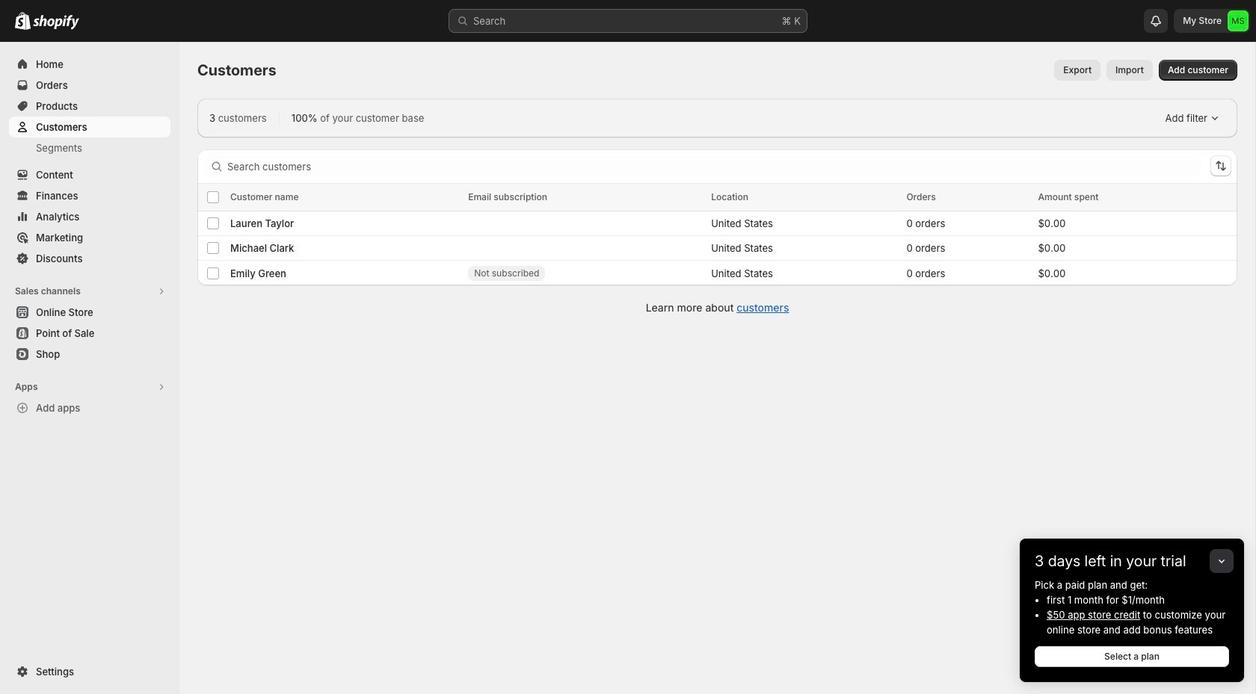 Task type: locate. For each thing, give the bounding box(es) containing it.
shopify image
[[15, 12, 31, 30], [33, 15, 79, 30]]

1 horizontal spatial shopify image
[[33, 15, 79, 30]]

0 horizontal spatial shopify image
[[15, 12, 31, 30]]



Task type: vqa. For each thing, say whether or not it's contained in the screenshot.
The "Enter Time" text box
no



Task type: describe. For each thing, give the bounding box(es) containing it.
my store image
[[1228, 10, 1249, 31]]

Search customers text field
[[227, 156, 1201, 177]]



